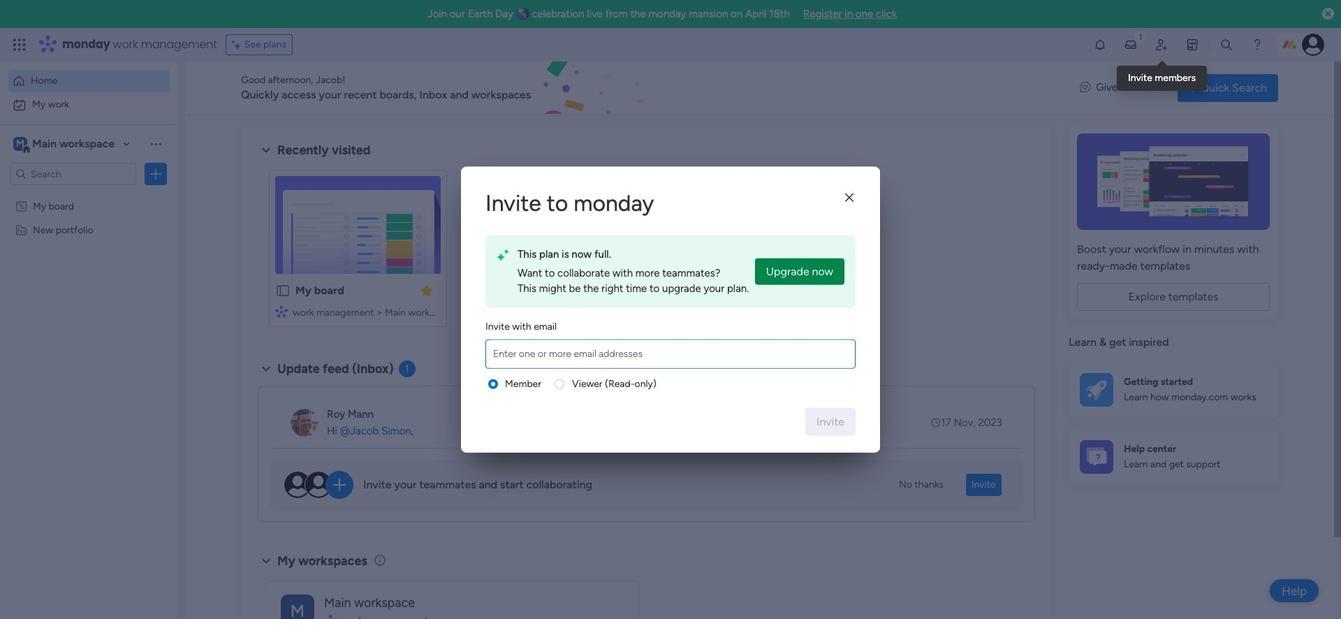 Task type: locate. For each thing, give the bounding box(es) containing it.
0 vertical spatial workspace image
[[13, 136, 27, 152]]

close recently visited image
[[258, 142, 275, 159]]

1 vertical spatial option
[[8, 94, 170, 116]]

search everything image
[[1220, 38, 1234, 52]]

invite members image
[[1155, 38, 1169, 52]]

public board image up component image
[[275, 283, 291, 298]]

1 image
[[1135, 29, 1147, 44]]

workspace image
[[13, 136, 27, 152], [281, 594, 314, 619]]

1 horizontal spatial public board image
[[468, 283, 483, 298]]

public board image right remove from favorites image
[[468, 283, 483, 298]]

1 public board image from the left
[[275, 283, 291, 298]]

2 public board image from the left
[[468, 283, 483, 298]]

public board image
[[275, 283, 291, 298], [468, 283, 483, 298]]

notifications image
[[1093, 38, 1107, 52]]

Search in workspace field
[[29, 166, 117, 182]]

1 horizontal spatial workspace image
[[281, 594, 314, 619]]

quick search results list box
[[258, 159, 1035, 344]]

list box
[[0, 191, 178, 430]]

0 horizontal spatial public board image
[[275, 283, 291, 298]]

0 vertical spatial option
[[8, 70, 170, 92]]

1 vertical spatial workspace image
[[281, 594, 314, 619]]

workspace selection element
[[13, 136, 117, 154]]

component image
[[275, 305, 288, 318]]

close image
[[845, 192, 854, 203]]

v2 bolt switch image
[[1189, 80, 1197, 95]]

public board image for remove from favorites image
[[275, 283, 291, 298]]

jacob simon image
[[1302, 34, 1325, 56]]

option
[[8, 70, 170, 92], [8, 94, 170, 116], [0, 193, 178, 196]]

upgrade stars new image
[[497, 247, 509, 265]]



Task type: describe. For each thing, give the bounding box(es) containing it.
see plans image
[[232, 37, 244, 52]]

select product image
[[13, 38, 27, 52]]

1 element
[[399, 361, 415, 377]]

2 vertical spatial option
[[0, 193, 178, 196]]

getting started element
[[1069, 362, 1279, 417]]

help image
[[1251, 38, 1265, 52]]

close update feed (inbox) image
[[258, 361, 275, 377]]

help center element
[[1069, 429, 1279, 485]]

close my workspaces image
[[258, 552, 275, 569]]

add to favorites image
[[612, 283, 626, 297]]

public board image for "add to favorites" image on the left
[[468, 283, 483, 298]]

templates image image
[[1082, 133, 1266, 230]]

0 horizontal spatial workspace image
[[13, 136, 27, 152]]

Enter one or more email addresses text field
[[489, 340, 852, 368]]

v2 user feedback image
[[1080, 80, 1091, 96]]

monday marketplace image
[[1186, 38, 1200, 52]]

update feed image
[[1124, 38, 1138, 52]]

roy mann image
[[291, 409, 319, 437]]

remove from favorites image
[[420, 283, 434, 297]]



Task type: vqa. For each thing, say whether or not it's contained in the screenshot.
"select product" "image"
yes



